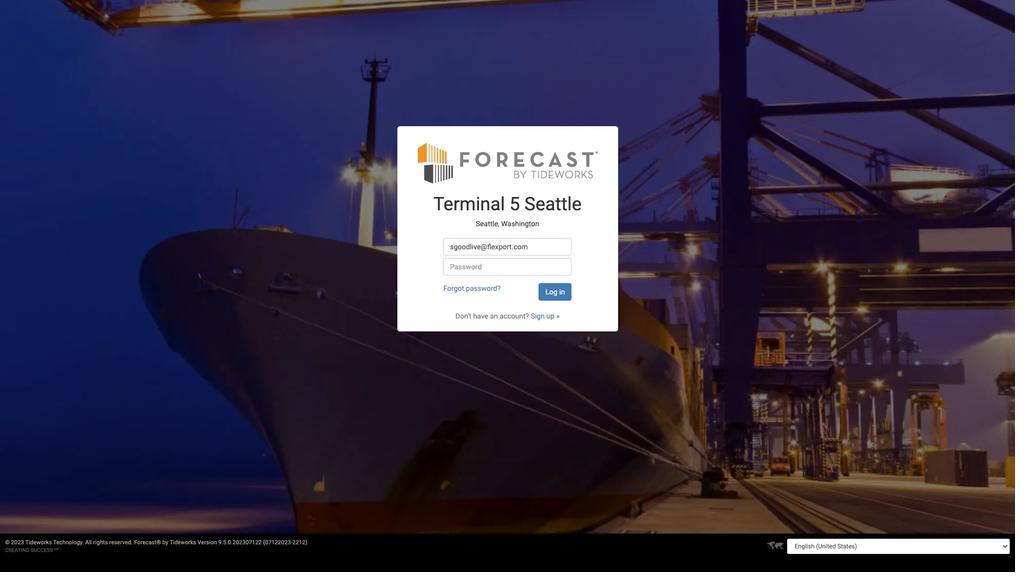 Task type: describe. For each thing, give the bounding box(es) containing it.
washington
[[501, 220, 539, 228]]

terminal
[[433, 194, 505, 215]]

rights
[[93, 540, 108, 546]]

account?
[[500, 312, 529, 320]]

9.5.0.202307122
[[218, 540, 262, 546]]

forecast®
[[134, 540, 161, 546]]

have
[[473, 312, 488, 320]]

sign up » link
[[531, 312, 560, 320]]

forecast® by tideworks image
[[418, 142, 598, 184]]

technology.
[[53, 540, 84, 546]]

don't have an account? sign up »
[[456, 312, 560, 320]]

Password password field
[[443, 258, 572, 276]]

©
[[5, 540, 10, 546]]

up
[[547, 312, 555, 320]]

forgot password? link
[[443, 285, 501, 293]]

2023
[[11, 540, 24, 546]]

log
[[546, 288, 558, 296]]

© 2023 tideworks technology. all rights reserved. forecast® by tideworks version 9.5.0.202307122 (07122023-2212) creating success ℠
[[5, 540, 307, 554]]



Task type: locate. For each thing, give the bounding box(es) containing it.
terminal 5 seattle seattle, washington
[[433, 194, 582, 228]]

by
[[162, 540, 168, 546]]

tideworks right by
[[170, 540, 196, 546]]

reserved.
[[109, 540, 133, 546]]

version
[[198, 540, 217, 546]]

sign
[[531, 312, 545, 320]]

forgot
[[443, 285, 464, 293]]

2212)
[[293, 540, 307, 546]]

»
[[556, 312, 560, 320]]

don't
[[456, 312, 472, 320]]

2 tideworks from the left
[[170, 540, 196, 546]]

an
[[490, 312, 498, 320]]

tideworks
[[25, 540, 52, 546], [170, 540, 196, 546]]

5
[[510, 194, 520, 215]]

0 horizontal spatial tideworks
[[25, 540, 52, 546]]

1 horizontal spatial tideworks
[[170, 540, 196, 546]]

seattle
[[525, 194, 582, 215]]

1 tideworks from the left
[[25, 540, 52, 546]]

password?
[[466, 285, 501, 293]]

all
[[85, 540, 92, 546]]

log in button
[[539, 283, 572, 301]]

creating
[[5, 548, 29, 554]]

seattle,
[[476, 220, 500, 228]]

in
[[559, 288, 565, 296]]

(07122023-
[[263, 540, 293, 546]]

forgot password? log in
[[443, 285, 565, 296]]

Email or username text field
[[443, 238, 572, 256]]

℠
[[54, 548, 58, 554]]

success
[[31, 548, 53, 554]]

tideworks up success at the left bottom of the page
[[25, 540, 52, 546]]



